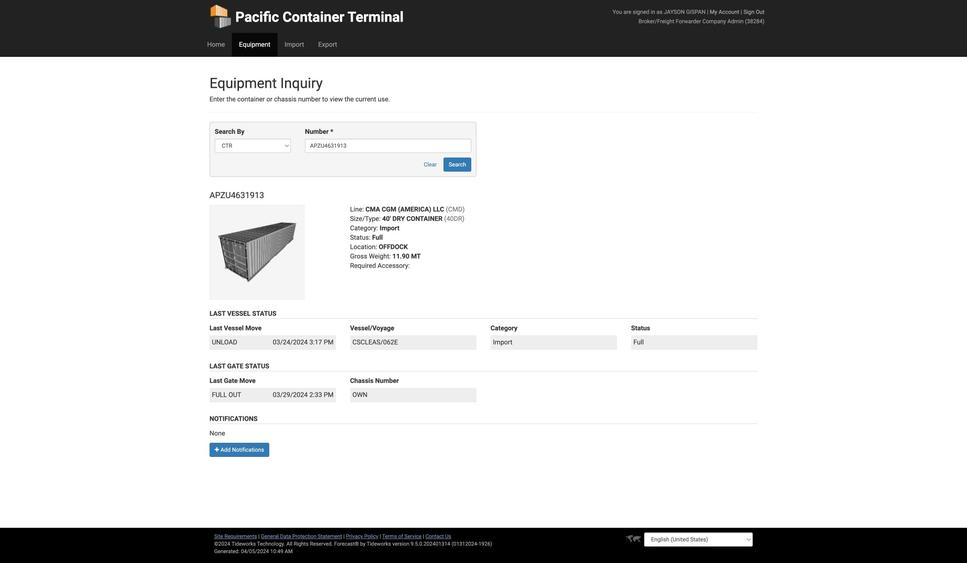 Task type: describe. For each thing, give the bounding box(es) containing it.
40dr image
[[210, 205, 305, 300]]

plus image
[[215, 447, 219, 453]]



Task type: locate. For each thing, give the bounding box(es) containing it.
None text field
[[305, 139, 471, 153]]



Task type: vqa. For each thing, say whether or not it's contained in the screenshot.
the 40DR image
yes



